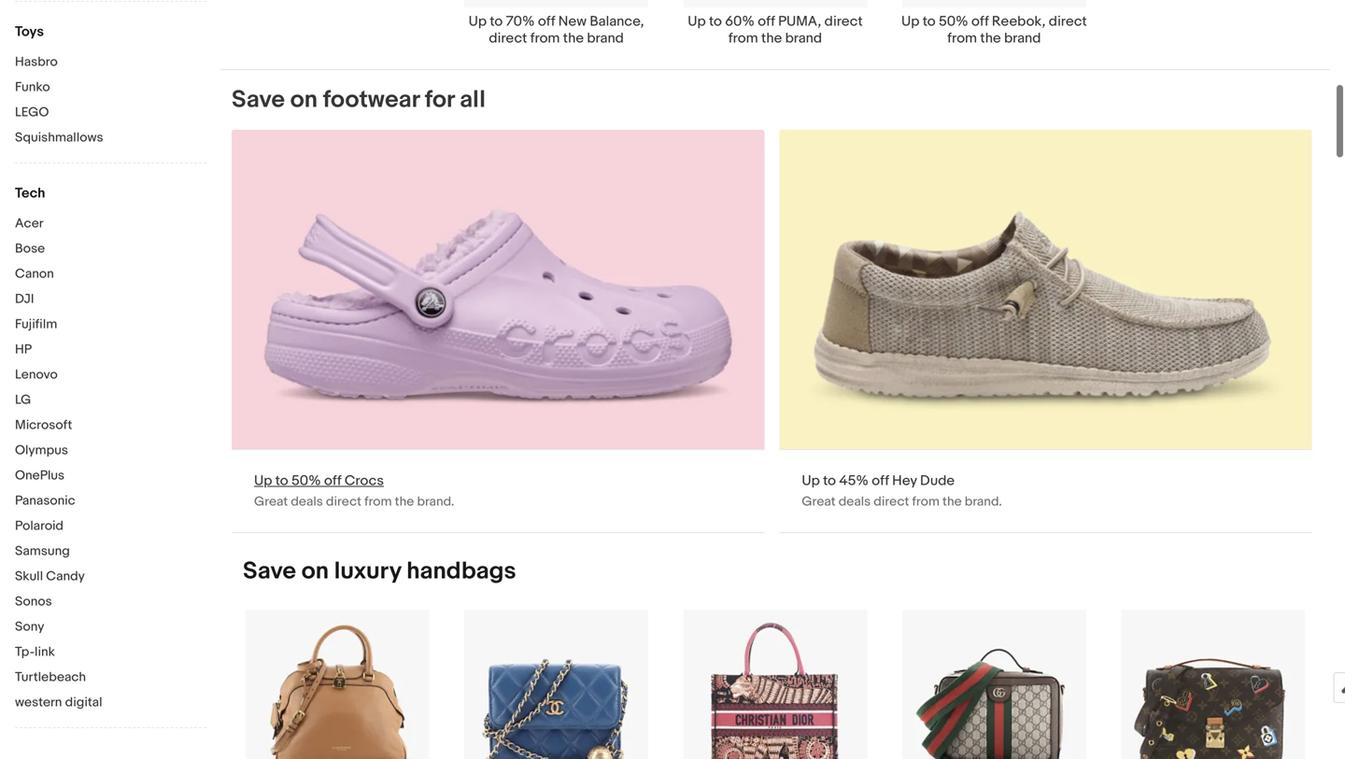 Task type: locate. For each thing, give the bounding box(es) containing it.
to left crocs
[[275, 473, 288, 490]]

direct inside the up to 70% off new balance, direct from the brand
[[489, 30, 527, 47]]

up to 50% off reebok, direct from the brand
[[902, 13, 1087, 47]]

list
[[220, 0, 1330, 69], [220, 609, 1330, 759]]

save on luxury handbags
[[243, 557, 516, 586]]

samsung link
[[15, 544, 206, 561]]

1 list from the top
[[220, 0, 1330, 69]]

1 vertical spatial on
[[302, 557, 329, 586]]

on
[[290, 85, 318, 114], [302, 557, 329, 586]]

to left 60%
[[709, 13, 722, 30]]

brand inside up to 50% off reebok, direct from the brand
[[1004, 30, 1041, 47]]

off inside up to 60% off puma, direct from the brand
[[758, 13, 775, 30]]

50% left crocs
[[291, 473, 321, 490]]

50% left reebok,
[[939, 13, 968, 30]]

50%
[[939, 13, 968, 30], [291, 473, 321, 490]]

great
[[254, 494, 288, 510], [802, 494, 836, 510]]

lenovo link
[[15, 367, 206, 385]]

toys
[[15, 23, 44, 40]]

up for up to 50% off reebok, direct from the brand
[[902, 13, 920, 30]]

up to 70% off new balance, direct from the brand
[[469, 13, 644, 47]]

canon link
[[15, 266, 206, 284]]

save for save on luxury handbags
[[243, 557, 296, 586]]

western digital link
[[15, 695, 206, 713]]

off inside up to 45% off hey dude great deals direct from the brand.
[[872, 473, 889, 490]]

to for up to 50% off crocs great deals direct from the brand.
[[275, 473, 288, 490]]

new
[[558, 13, 587, 30]]

0 vertical spatial save
[[232, 85, 285, 114]]

reebok,
[[992, 13, 1046, 30]]

1 vertical spatial 50%
[[291, 473, 321, 490]]

from left reebok,
[[948, 30, 977, 47]]

0 horizontal spatial great
[[254, 494, 288, 510]]

off
[[538, 13, 555, 30], [758, 13, 775, 30], [972, 13, 989, 30], [324, 473, 341, 490], [872, 473, 889, 490]]

lego link
[[15, 105, 206, 122]]

direct inside up to 50% off crocs great deals direct from the brand.
[[326, 494, 362, 510]]

brand inside up to 60% off puma, direct from the brand
[[785, 30, 822, 47]]

sonos link
[[15, 594, 206, 612]]

50% inside up to 50% off reebok, direct from the brand
[[939, 13, 968, 30]]

1 deals from the left
[[291, 494, 323, 510]]

brand
[[587, 30, 624, 47], [785, 30, 822, 47], [1004, 30, 1041, 47]]

sony link
[[15, 619, 206, 637]]

from left puma,
[[729, 30, 758, 47]]

funko
[[15, 79, 50, 95]]

to inside up to 60% off puma, direct from the brand
[[709, 13, 722, 30]]

off left crocs
[[324, 473, 341, 490]]

lg link
[[15, 392, 206, 410]]

off inside up to 50% off crocs great deals direct from the brand.
[[324, 473, 341, 490]]

1 horizontal spatial brand
[[785, 30, 822, 47]]

deals inside up to 50% off crocs great deals direct from the brand.
[[291, 494, 323, 510]]

1 horizontal spatial deals
[[839, 494, 871, 510]]

on for luxury
[[302, 557, 329, 586]]

direct down crocs
[[326, 494, 362, 510]]

to inside up to 50% off crocs great deals direct from the brand.
[[275, 473, 288, 490]]

to inside up to 45% off hey dude great deals direct from the brand.
[[823, 473, 836, 490]]

direct left the new
[[489, 30, 527, 47]]

up inside up to 50% off reebok, direct from the brand
[[902, 13, 920, 30]]

up for up to 60% off puma, direct from the brand
[[688, 13, 706, 30]]

puma,
[[778, 13, 821, 30]]

1 vertical spatial list
[[220, 609, 1330, 759]]

skull candy link
[[15, 569, 206, 587]]

off for puma,
[[758, 13, 775, 30]]

up inside the up to 70% off new balance, direct from the brand
[[469, 13, 487, 30]]

from inside the up to 70% off new balance, direct from the brand
[[530, 30, 560, 47]]

0 horizontal spatial deals
[[291, 494, 323, 510]]

up inside up to 60% off puma, direct from the brand
[[688, 13, 706, 30]]

the inside the up to 70% off new balance, direct from the brand
[[563, 30, 584, 47]]

to inside up to 50% off reebok, direct from the brand
[[923, 13, 936, 30]]

hasbro funko lego squishmallows
[[15, 54, 103, 146]]

0 horizontal spatial 50%
[[291, 473, 321, 490]]

bose link
[[15, 241, 206, 259]]

hey
[[892, 473, 917, 490]]

to left "70%"
[[490, 13, 503, 30]]

direct inside up to 45% off hey dude great deals direct from the brand.
[[874, 494, 909, 510]]

hp
[[15, 342, 32, 358]]

up to 50% off crocs great deals direct from the brand.
[[254, 473, 454, 510]]

microsoft
[[15, 418, 72, 433]]

from down crocs
[[364, 494, 392, 510]]

to
[[490, 13, 503, 30], [709, 13, 722, 30], [923, 13, 936, 30], [275, 473, 288, 490], [823, 473, 836, 490]]

sony
[[15, 619, 44, 635]]

0 vertical spatial 50%
[[939, 13, 968, 30]]

direct right reebok,
[[1049, 13, 1087, 30]]

lg
[[15, 392, 31, 408]]

polaroid link
[[15, 518, 206, 536]]

sonos
[[15, 594, 52, 610]]

50% inside up to 50% off crocs great deals direct from the brand.
[[291, 473, 321, 490]]

off inside the up to 70% off new balance, direct from the brand
[[538, 13, 555, 30]]

50% for from
[[939, 13, 968, 30]]

olympus
[[15, 443, 68, 459]]

on left luxury
[[302, 557, 329, 586]]

western
[[15, 695, 62, 711]]

2 deals from the left
[[839, 494, 871, 510]]

None text field
[[232, 130, 765, 532], [779, 130, 1312, 532], [232, 130, 765, 532], [779, 130, 1312, 532]]

1 horizontal spatial great
[[802, 494, 836, 510]]

brand inside the up to 70% off new balance, direct from the brand
[[587, 30, 624, 47]]

up to 50% off reebok, direct from the brand link
[[885, 0, 1104, 47]]

0 vertical spatial list
[[220, 0, 1330, 69]]

direct right puma,
[[825, 13, 863, 30]]

2 brand from the left
[[785, 30, 822, 47]]

digital
[[65, 695, 102, 711]]

to left 45%
[[823, 473, 836, 490]]

brand. inside up to 45% off hey dude great deals direct from the brand.
[[965, 494, 1002, 510]]

up inside up to 45% off hey dude great deals direct from the brand.
[[802, 473, 820, 490]]

off left hey
[[872, 473, 889, 490]]

direct down hey
[[874, 494, 909, 510]]

on left footwear
[[290, 85, 318, 114]]

to for up to 45% off hey dude great deals direct from the brand.
[[823, 473, 836, 490]]

oneplus link
[[15, 468, 206, 486]]

hasbro
[[15, 54, 58, 70]]

from left balance,
[[530, 30, 560, 47]]

to inside the up to 70% off new balance, direct from the brand
[[490, 13, 503, 30]]

panasonic link
[[15, 493, 206, 511]]

direct
[[825, 13, 863, 30], [1049, 13, 1087, 30], [489, 30, 527, 47], [326, 494, 362, 510], [874, 494, 909, 510]]

to left reebok,
[[923, 13, 936, 30]]

off left reebok,
[[972, 13, 989, 30]]

1 great from the left
[[254, 494, 288, 510]]

3 brand from the left
[[1004, 30, 1041, 47]]

1 horizontal spatial 50%
[[939, 13, 968, 30]]

1 vertical spatial save
[[243, 557, 296, 586]]

to for up to 50% off reebok, direct from the brand
[[923, 13, 936, 30]]

save
[[232, 85, 285, 114], [243, 557, 296, 586]]

the
[[563, 30, 584, 47], [761, 30, 782, 47], [980, 30, 1001, 47], [395, 494, 414, 510], [943, 494, 962, 510]]

on for footwear
[[290, 85, 318, 114]]

brand.
[[417, 494, 454, 510], [965, 494, 1002, 510]]

from down 'dude'
[[912, 494, 940, 510]]

2 brand. from the left
[[965, 494, 1002, 510]]

1 brand from the left
[[587, 30, 624, 47]]

0 horizontal spatial brand.
[[417, 494, 454, 510]]

tech
[[15, 185, 45, 202]]

off left the new
[[538, 13, 555, 30]]

off inside up to 50% off reebok, direct from the brand
[[972, 13, 989, 30]]

crocs
[[345, 473, 384, 490]]

up to 45% off hey dude great deals direct from the brand.
[[802, 473, 1002, 510]]

2 great from the left
[[802, 494, 836, 510]]

2 list from the top
[[220, 609, 1330, 759]]

45%
[[839, 473, 869, 490]]

70%
[[506, 13, 535, 30]]

deals
[[291, 494, 323, 510], [839, 494, 871, 510]]

olympus link
[[15, 443, 206, 461]]

tp-link link
[[15, 645, 206, 662]]

list containing up to 70% off new balance, direct from the brand
[[220, 0, 1330, 69]]

link
[[35, 645, 55, 660]]

0 horizontal spatial brand
[[587, 30, 624, 47]]

skull
[[15, 569, 43, 585]]

deals inside up to 45% off hey dude great deals direct from the brand.
[[839, 494, 871, 510]]

off right 60%
[[758, 13, 775, 30]]

0 vertical spatial on
[[290, 85, 318, 114]]

2 horizontal spatial brand
[[1004, 30, 1041, 47]]

balance,
[[590, 13, 644, 30]]

dji link
[[15, 291, 206, 309]]

up to 60% off puma, direct from the brand
[[688, 13, 863, 47]]

off for new
[[538, 13, 555, 30]]

1 brand. from the left
[[417, 494, 454, 510]]

1 horizontal spatial brand.
[[965, 494, 1002, 510]]

from inside up to 50% off reebok, direct from the brand
[[948, 30, 977, 47]]

tp-
[[15, 645, 35, 660]]

up
[[469, 13, 487, 30], [688, 13, 706, 30], [902, 13, 920, 30], [254, 473, 272, 490], [802, 473, 820, 490]]

from
[[530, 30, 560, 47], [729, 30, 758, 47], [948, 30, 977, 47], [364, 494, 392, 510], [912, 494, 940, 510]]

turtlebeach
[[15, 670, 86, 686]]

great inside up to 50% off crocs great deals direct from the brand.
[[254, 494, 288, 510]]



Task type: describe. For each thing, give the bounding box(es) containing it.
the inside up to 50% off reebok, direct from the brand
[[980, 30, 1001, 47]]

handbags
[[407, 557, 516, 586]]

acer
[[15, 216, 44, 232]]

lenovo
[[15, 367, 58, 383]]

60%
[[725, 13, 755, 30]]

the inside up to 60% off puma, direct from the brand
[[761, 30, 782, 47]]

panasonic
[[15, 493, 75, 509]]

microsoft link
[[15, 418, 206, 435]]

save for save on footwear for all
[[232, 85, 285, 114]]

acer link
[[15, 216, 206, 234]]

fujifilm link
[[15, 317, 206, 334]]

from inside up to 60% off puma, direct from the brand
[[729, 30, 758, 47]]

brand for up to 60% off puma, direct from the brand
[[785, 30, 822, 47]]

hp link
[[15, 342, 206, 360]]

lego
[[15, 105, 49, 121]]

off for hey
[[872, 473, 889, 490]]

turtlebeach link
[[15, 670, 206, 688]]

samsung
[[15, 544, 70, 560]]

brand. inside up to 50% off crocs great deals direct from the brand.
[[417, 494, 454, 510]]

up to 70% off new balance, direct from the brand link
[[447, 0, 666, 47]]

luxury
[[334, 557, 401, 586]]

polaroid
[[15, 518, 63, 534]]

the inside up to 50% off crocs great deals direct from the brand.
[[395, 494, 414, 510]]

dude
[[920, 473, 955, 490]]

off for crocs
[[324, 473, 341, 490]]

fujifilm
[[15, 317, 57, 333]]

oneplus
[[15, 468, 65, 484]]

great inside up to 45% off hey dude great deals direct from the brand.
[[802, 494, 836, 510]]

direct inside up to 60% off puma, direct from the brand
[[825, 13, 863, 30]]

squishmallows
[[15, 130, 103, 146]]

save on footwear for all
[[232, 85, 486, 114]]

direct inside up to 50% off reebok, direct from the brand
[[1049, 13, 1087, 30]]

to for up to 60% off puma, direct from the brand
[[709, 13, 722, 30]]

footwear
[[323, 85, 419, 114]]

candy
[[46, 569, 85, 585]]

up for up to 70% off new balance, direct from the brand
[[469, 13, 487, 30]]

from inside up to 45% off hey dude great deals direct from the brand.
[[912, 494, 940, 510]]

funko link
[[15, 79, 206, 97]]

brand for up to 50% off reebok, direct from the brand
[[1004, 30, 1041, 47]]

dji
[[15, 291, 34, 307]]

up to 60% off puma, direct from the brand link
[[666, 0, 885, 47]]

all
[[460, 85, 486, 114]]

hasbro link
[[15, 54, 206, 72]]

off for reebok,
[[972, 13, 989, 30]]

squishmallows link
[[15, 130, 206, 148]]

the inside up to 45% off hey dude great deals direct from the brand.
[[943, 494, 962, 510]]

from inside up to 50% off crocs great deals direct from the brand.
[[364, 494, 392, 510]]

acer bose canon dji fujifilm hp lenovo lg microsoft olympus oneplus panasonic polaroid samsung skull candy sonos sony tp-link turtlebeach western digital
[[15, 216, 102, 711]]

to for up to 70% off new balance, direct from the brand
[[490, 13, 503, 30]]

up inside up to 50% off crocs great deals direct from the brand.
[[254, 473, 272, 490]]

canon
[[15, 266, 54, 282]]

for
[[425, 85, 454, 114]]

bose
[[15, 241, 45, 257]]

50% for deals
[[291, 473, 321, 490]]



Task type: vqa. For each thing, say whether or not it's contained in the screenshot.
Up to 40% off Microsoft, direct from the brand link
no



